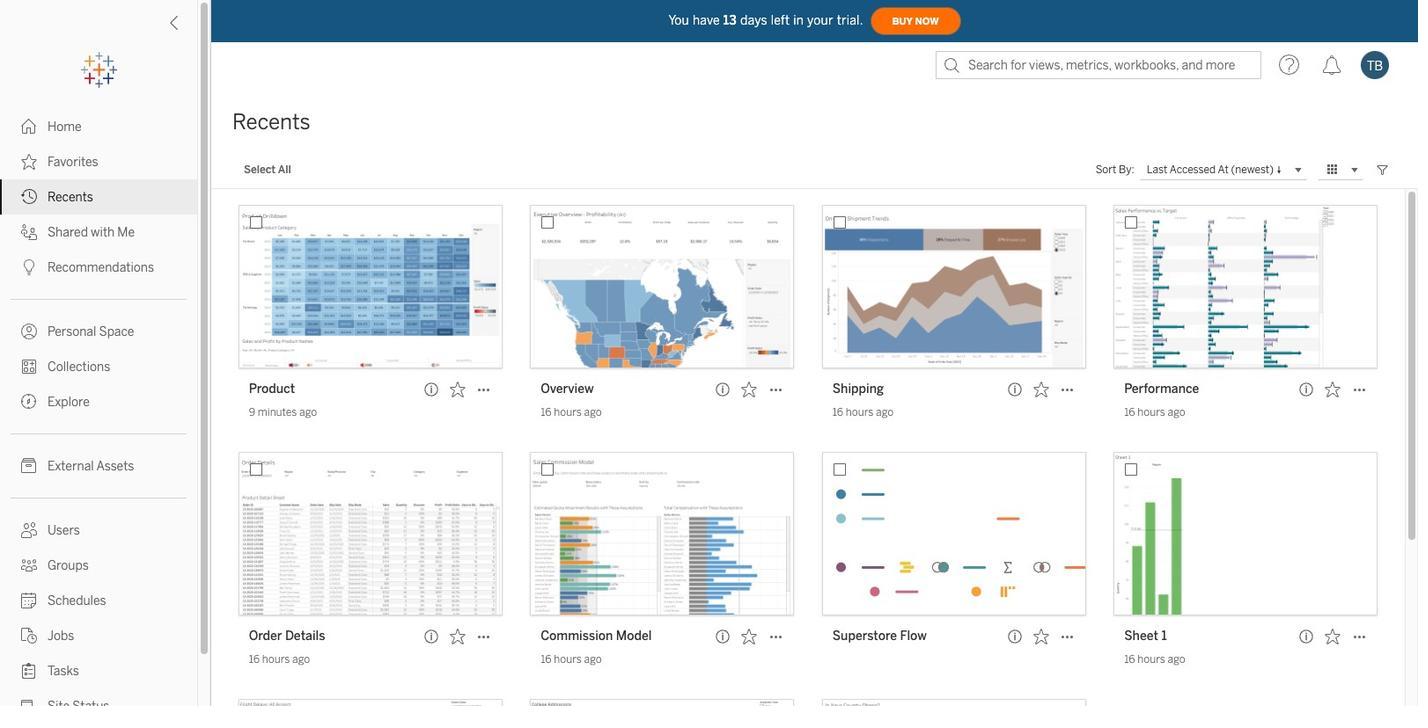 Task type: locate. For each thing, give the bounding box(es) containing it.
by text only_f5he34f image for collections
[[21, 359, 37, 375]]

schedules
[[48, 594, 106, 609]]

hours for order details
[[262, 654, 290, 666]]

0 horizontal spatial recents
[[48, 190, 93, 205]]

by text only_f5he34f image inside recents link
[[21, 189, 37, 205]]

16
[[541, 407, 552, 419], [832, 407, 843, 419], [1124, 407, 1135, 419], [249, 654, 260, 666], [541, 654, 552, 666], [1124, 654, 1135, 666]]

16 hours ago down sheet 1 at the right of the page
[[1124, 654, 1185, 666]]

order details
[[249, 629, 325, 644]]

by text only_f5he34f image left jobs
[[21, 628, 37, 644]]

16 down order
[[249, 654, 260, 666]]

by text only_f5he34f image inside jobs link
[[21, 628, 37, 644]]

16 down overview
[[541, 407, 552, 419]]

sort by:
[[1096, 164, 1134, 176]]

recents up shared
[[48, 190, 93, 205]]

16 hours ago down overview
[[541, 407, 602, 419]]

16 hours ago for commission model
[[541, 654, 602, 666]]

by text only_f5he34f image left the recommendations
[[21, 260, 37, 276]]

assets
[[96, 459, 134, 474]]

hours down sheet 1 at the right of the page
[[1138, 654, 1165, 666]]

3 by text only_f5he34f image from the top
[[21, 459, 37, 474]]

by text only_f5he34f image
[[21, 119, 37, 135], [21, 154, 37, 170], [21, 459, 37, 474], [21, 523, 37, 539], [21, 593, 37, 609], [21, 699, 37, 707]]

by text only_f5he34f image left users
[[21, 523, 37, 539]]

hours down "commission" at the left bottom of page
[[554, 654, 582, 666]]

16 down shipping
[[832, 407, 843, 419]]

by text only_f5he34f image for external assets
[[21, 459, 37, 474]]

1 by text only_f5he34f image from the top
[[21, 119, 37, 135]]

by text only_f5he34f image inside tasks link
[[21, 664, 37, 680]]

recents
[[232, 109, 311, 135], [48, 190, 93, 205]]

by text only_f5he34f image left groups
[[21, 558, 37, 574]]

by text only_f5he34f image for shared with me
[[21, 224, 37, 240]]

by text only_f5he34f image left 'external'
[[21, 459, 37, 474]]

shared with me
[[48, 225, 135, 240]]

by text only_f5he34f image inside recommendations link
[[21, 260, 37, 276]]

by text only_f5he34f image down tasks link
[[21, 699, 37, 707]]

by text only_f5he34f image for favorites
[[21, 154, 37, 170]]

1 vertical spatial recents
[[48, 190, 93, 205]]

16 down performance
[[1124, 407, 1135, 419]]

hours down overview
[[554, 407, 582, 419]]

16 hours ago down performance
[[1124, 407, 1185, 419]]

buy now
[[892, 15, 939, 27]]

collections
[[48, 360, 110, 375]]

recents up select all
[[232, 109, 311, 135]]

4 by text only_f5he34f image from the top
[[21, 523, 37, 539]]

by text only_f5he34f image for jobs
[[21, 628, 37, 644]]

by text only_f5he34f image inside 'shared with me' link
[[21, 224, 37, 240]]

by text only_f5he34f image inside favorites link
[[21, 154, 37, 170]]

2 by text only_f5he34f image from the top
[[21, 154, 37, 170]]

by text only_f5he34f image
[[21, 189, 37, 205], [21, 224, 37, 240], [21, 260, 37, 276], [21, 324, 37, 340], [21, 359, 37, 375], [21, 394, 37, 410], [21, 558, 37, 574], [21, 628, 37, 644], [21, 664, 37, 680]]

5 by text only_f5he34f image from the top
[[21, 593, 37, 609]]

by text only_f5he34f image left explore on the bottom left of page
[[21, 394, 37, 410]]

16 hours ago for overview
[[541, 407, 602, 419]]

by text only_f5he34f image left shared
[[21, 224, 37, 240]]

personal
[[48, 325, 96, 340]]

ago for sheet 1
[[1168, 654, 1185, 666]]

ago for commission model
[[584, 654, 602, 666]]

by text only_f5he34f image inside collections link
[[21, 359, 37, 375]]

you have 13 days left in your trial.
[[668, 13, 863, 28]]

navigation panel element
[[0, 53, 197, 707]]

by text only_f5he34f image left the home
[[21, 119, 37, 135]]

minutes
[[258, 407, 297, 419]]

hours for shipping
[[846, 407, 874, 419]]

16 hours ago down order details
[[249, 654, 310, 666]]

by text only_f5he34f image left schedules
[[21, 593, 37, 609]]

sort
[[1096, 164, 1116, 176]]

by text only_f5he34f image for recommendations
[[21, 260, 37, 276]]

ago for product
[[299, 407, 317, 419]]

by text only_f5he34f image inside external assets link
[[21, 459, 37, 474]]

by text only_f5he34f image down favorites link
[[21, 189, 37, 205]]

personal space link
[[0, 314, 197, 349]]

me
[[117, 225, 135, 240]]

16 for sheet 1
[[1124, 654, 1135, 666]]

16 hours ago down "commission" at the left bottom of page
[[541, 654, 602, 666]]

by text only_f5he34f image for personal space
[[21, 324, 37, 340]]

schedules link
[[0, 584, 197, 619]]

by text only_f5he34f image for home
[[21, 119, 37, 135]]

6 by text only_f5he34f image from the top
[[21, 699, 37, 707]]

6 by text only_f5he34f image from the top
[[21, 394, 37, 410]]

by text only_f5he34f image left collections
[[21, 359, 37, 375]]

you
[[668, 13, 689, 28]]

hours down shipping
[[846, 407, 874, 419]]

16 hours ago for order details
[[249, 654, 310, 666]]

0 vertical spatial recents
[[232, 109, 311, 135]]

grid view image
[[1325, 162, 1341, 178]]

16 hours ago
[[541, 407, 602, 419], [832, 407, 894, 419], [1124, 407, 1185, 419], [249, 654, 310, 666], [541, 654, 602, 666], [1124, 654, 1185, 666]]

2 by text only_f5he34f image from the top
[[21, 224, 37, 240]]

main navigation. press the up and down arrow keys to access links. element
[[0, 109, 197, 707]]

1 by text only_f5he34f image from the top
[[21, 189, 37, 205]]

8 by text only_f5he34f image from the top
[[21, 628, 37, 644]]

16 hours ago for performance
[[1124, 407, 1185, 419]]

ago for performance
[[1168, 407, 1185, 419]]

by text only_f5he34f image inside home link
[[21, 119, 37, 135]]

by text only_f5he34f image inside personal space link
[[21, 324, 37, 340]]

ago
[[299, 407, 317, 419], [584, 407, 602, 419], [876, 407, 894, 419], [1168, 407, 1185, 419], [292, 654, 310, 666], [584, 654, 602, 666], [1168, 654, 1185, 666]]

select all button
[[232, 159, 303, 180]]

4 by text only_f5he34f image from the top
[[21, 324, 37, 340]]

hours down order
[[262, 654, 290, 666]]

16 down "commission" at the left bottom of page
[[541, 654, 552, 666]]

by text only_f5he34f image inside 'groups' link
[[21, 558, 37, 574]]

superstore
[[832, 629, 897, 644]]

model
[[616, 629, 652, 644]]

by text only_f5he34f image for explore
[[21, 394, 37, 410]]

hours
[[554, 407, 582, 419], [846, 407, 874, 419], [1138, 407, 1165, 419], [262, 654, 290, 666], [554, 654, 582, 666], [1138, 654, 1165, 666]]

by text only_f5he34f image inside users link
[[21, 523, 37, 539]]

16 hours ago down shipping
[[832, 407, 894, 419]]

shared with me link
[[0, 215, 197, 250]]

superstore flow
[[832, 629, 927, 644]]

by text only_f5he34f image left favorites
[[21, 154, 37, 170]]

by text only_f5he34f image left personal
[[21, 324, 37, 340]]

16 down 'sheet'
[[1124, 654, 1135, 666]]

groups
[[48, 559, 89, 574]]

by text only_f5he34f image inside schedules link
[[21, 593, 37, 609]]

in
[[793, 13, 804, 28]]

16 hours ago for sheet 1
[[1124, 654, 1185, 666]]

by text only_f5he34f image left tasks
[[21, 664, 37, 680]]

16 for performance
[[1124, 407, 1135, 419]]

external assets
[[48, 459, 134, 474]]

have
[[693, 13, 720, 28]]

3 by text only_f5he34f image from the top
[[21, 260, 37, 276]]

9 by text only_f5he34f image from the top
[[21, 664, 37, 680]]

select all
[[244, 164, 291, 176]]

7 by text only_f5he34f image from the top
[[21, 558, 37, 574]]

hours down performance
[[1138, 407, 1165, 419]]

your
[[807, 13, 833, 28]]

5 by text only_f5he34f image from the top
[[21, 359, 37, 375]]

by text only_f5he34f image inside explore link
[[21, 394, 37, 410]]



Task type: describe. For each thing, give the bounding box(es) containing it.
ago for overview
[[584, 407, 602, 419]]

1
[[1161, 629, 1167, 644]]

recommendations link
[[0, 250, 197, 285]]

days
[[740, 13, 767, 28]]

16 for commission model
[[541, 654, 552, 666]]

16 hours ago for shipping
[[832, 407, 894, 419]]

commission model
[[541, 629, 652, 644]]

users
[[48, 524, 80, 539]]

tasks link
[[0, 654, 197, 689]]

by text only_f5he34f image for users
[[21, 523, 37, 539]]

buy
[[892, 15, 913, 27]]

product
[[249, 382, 295, 397]]

with
[[91, 225, 115, 240]]

13
[[723, 13, 737, 28]]

sheet 1
[[1124, 629, 1167, 644]]

9
[[249, 407, 255, 419]]

ago for order details
[[292, 654, 310, 666]]

by text only_f5he34f image for groups
[[21, 558, 37, 574]]

by text only_f5he34f image for schedules
[[21, 593, 37, 609]]

by text only_f5he34f image for recents
[[21, 189, 37, 205]]

select
[[244, 164, 276, 176]]

trial.
[[837, 13, 863, 28]]

shipping
[[832, 382, 884, 397]]

order
[[249, 629, 282, 644]]

space
[[99, 325, 134, 340]]

buy now button
[[870, 7, 961, 35]]

now
[[915, 15, 939, 27]]

left
[[771, 13, 790, 28]]

personal space
[[48, 325, 134, 340]]

16 for order details
[[249, 654, 260, 666]]

commission
[[541, 629, 613, 644]]

shared
[[48, 225, 88, 240]]

all
[[278, 164, 291, 176]]

recommendations
[[48, 261, 154, 276]]

explore link
[[0, 385, 197, 420]]

tasks
[[48, 665, 79, 680]]

overview
[[541, 382, 594, 397]]

details
[[285, 629, 325, 644]]

home
[[48, 120, 82, 135]]

collections link
[[0, 349, 197, 385]]

recents inside recents link
[[48, 190, 93, 205]]

16 for overview
[[541, 407, 552, 419]]

1 horizontal spatial recents
[[232, 109, 311, 135]]

by text only_f5he34f image for tasks
[[21, 664, 37, 680]]

jobs
[[48, 629, 74, 644]]

sheet
[[1124, 629, 1158, 644]]

hours for sheet 1
[[1138, 654, 1165, 666]]

performance
[[1124, 382, 1199, 397]]

favorites
[[48, 155, 98, 170]]

9 minutes ago
[[249, 407, 317, 419]]

external
[[48, 459, 94, 474]]

Search for views, metrics, workbooks, and more text field
[[936, 51, 1261, 79]]

hours for overview
[[554, 407, 582, 419]]

external assets link
[[0, 449, 197, 484]]

jobs link
[[0, 619, 197, 654]]

groups link
[[0, 548, 197, 584]]

recents link
[[0, 180, 197, 215]]

home link
[[0, 109, 197, 144]]

users link
[[0, 513, 197, 548]]

16 for shipping
[[832, 407, 843, 419]]

explore
[[48, 395, 90, 410]]

favorites link
[[0, 144, 197, 180]]

hours for commission model
[[554, 654, 582, 666]]

flow
[[900, 629, 927, 644]]

hours for performance
[[1138, 407, 1165, 419]]

ago for shipping
[[876, 407, 894, 419]]

by:
[[1119, 164, 1134, 176]]



Task type: vqa. For each thing, say whether or not it's contained in the screenshot.
MODEL
yes



